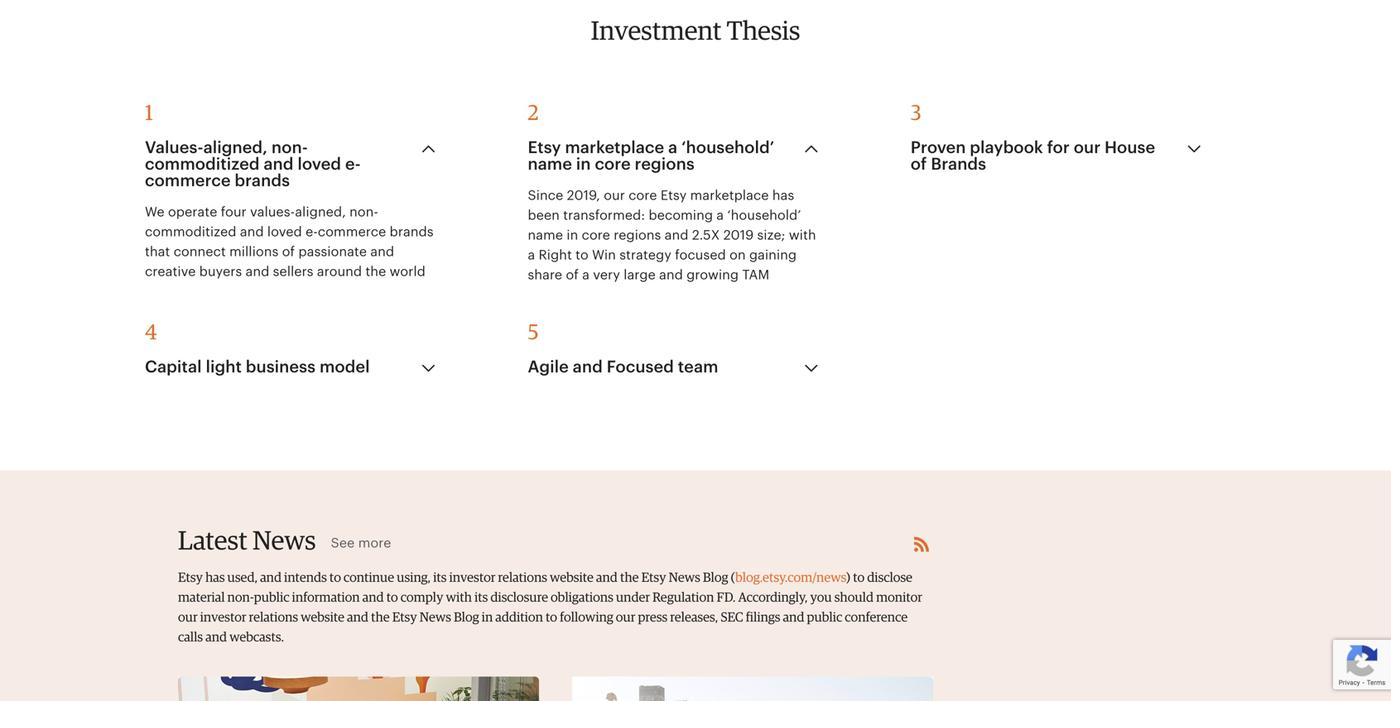 Task type: describe. For each thing, give the bounding box(es) containing it.
and right agile
[[573, 359, 603, 375]]

e- inside 1 values-aligned, non- commoditized and loved e- commerce brands
[[345, 156, 361, 173]]

etsy marketplace a 'household' name in core regions button
[[528, 139, 818, 173]]

of inside proven playbook for our house of brands
[[911, 156, 927, 173]]

since 2019, our core etsy marketplace has been transformed: becoming a 'household' name in core regions and 2.5x 2019 size; with a right to win strategy focused on gaining share of a very large and growing tam
[[528, 189, 816, 282]]

our inside 'since 2019, our core etsy marketplace has been transformed: becoming a 'household' name in core regions and 2.5x 2019 size; with a right to win strategy focused on gaining share of a very large and growing tam'
[[604, 189, 625, 202]]

latest
[[178, 529, 248, 555]]

see more link
[[331, 537, 391, 555]]

e- inside we operate four values-aligned, non- commoditized and loved e-commerce brands that connect millions of passionate and creative buyers and sellers around the world
[[306, 226, 318, 239]]

0 vertical spatial relations
[[498, 572, 548, 585]]

2 vertical spatial core
[[582, 229, 610, 242]]

etsy up under at the left bottom of page
[[642, 572, 666, 585]]

2 horizontal spatial news
[[669, 572, 701, 585]]

3
[[911, 103, 922, 124]]

regulation
[[653, 592, 714, 605]]

press
[[638, 612, 668, 625]]

to up the information
[[330, 572, 341, 585]]

commoditized inside 1 values-aligned, non- commoditized and loved e- commerce brands
[[145, 156, 260, 173]]

and up the world
[[371, 245, 394, 259]]

growing
[[687, 269, 739, 282]]

following
[[560, 612, 614, 625]]

becoming
[[649, 209, 713, 222]]

to inside 'since 2019, our core etsy marketplace has been transformed: becoming a 'household' name in core regions and 2.5x 2019 size; with a right to win strategy focused on gaining share of a very large and growing tam'
[[576, 249, 589, 262]]

etsy up material
[[178, 572, 203, 585]]

win
[[592, 249, 616, 262]]

share
[[528, 269, 563, 282]]

name inside etsy marketplace a 'household' name in core regions
[[528, 156, 572, 173]]

proven playbook for our house of brands
[[911, 139, 1156, 173]]

a inside etsy marketplace a 'household' name in core regions
[[669, 139, 678, 156]]

2 option from the left
[[539, 677, 934, 702]]

etsy inside ) to disclose material non-public information and to comply with its disclosure obligations under regulation fd. accordingly, you should monitor our investor relations website and the etsy news blog in addition to following our press releases, sec filings and public conference calls and webcasts.
[[392, 612, 417, 625]]

sec
[[721, 612, 744, 625]]

has inside 'since 2019, our core etsy marketplace has been transformed: becoming a 'household' name in core regions and 2.5x 2019 size; with a right to win strategy focused on gaining share of a very large and growing tam'
[[773, 189, 795, 202]]

to down using,
[[387, 592, 398, 605]]

1
[[145, 103, 153, 124]]

gaining
[[750, 249, 797, 262]]

blog.etsy.com/news link
[[736, 572, 847, 585]]

accordingly,
[[738, 592, 808, 605]]

2019,
[[567, 189, 601, 202]]

)
[[847, 572, 851, 585]]

calls
[[178, 631, 203, 645]]

its inside ) to disclose material non-public information and to comply with its disclosure obligations under regulation fd. accordingly, you should monitor our investor relations website and the etsy news blog in addition to following our press releases, sec filings and public conference calls and webcasts.
[[475, 592, 488, 605]]

our inside proven playbook for our house of brands
[[1074, 139, 1101, 156]]

light
[[206, 359, 242, 375]]

since
[[528, 189, 564, 202]]

regions inside etsy marketplace a 'household' name in core regions
[[635, 156, 695, 173]]

investment
[[591, 18, 722, 45]]

on
[[730, 249, 746, 262]]

0 vertical spatial website
[[550, 572, 594, 585]]

playbook
[[970, 139, 1044, 156]]

blog.etsy.com/news
[[736, 572, 847, 585]]

0 horizontal spatial news
[[253, 529, 316, 555]]

model
[[320, 359, 370, 375]]

0 vertical spatial blog
[[703, 572, 729, 585]]

see
[[331, 537, 355, 550]]

2.5x
[[692, 229, 720, 242]]

of inside we operate four values-aligned, non- commoditized and loved e-commerce brands that connect millions of passionate and creative buyers and sellers around the world
[[282, 245, 295, 259]]

brands
[[931, 156, 987, 173]]

of inside 'since 2019, our core etsy marketplace has been transformed: becoming a 'household' name in core regions and 2.5x 2019 size; with a right to win strategy focused on gaining share of a very large and growing tam'
[[566, 269, 579, 282]]

1 horizontal spatial public
[[807, 612, 843, 625]]

etsy inside 'since 2019, our core etsy marketplace has been transformed: becoming a 'household' name in core regions and 2.5x 2019 size; with a right to win strategy focused on gaining share of a very large and growing tam'
[[661, 189, 687, 202]]

comply
[[401, 592, 444, 605]]

agile and focused team button
[[528, 359, 818, 375]]

you
[[811, 592, 832, 605]]

monitor
[[877, 592, 923, 605]]

and down millions
[[246, 265, 269, 279]]

right
[[539, 249, 572, 262]]

etsy has used, and intends to continue using, its investor relations website and the etsy news blog ( blog.etsy.com/news
[[178, 572, 847, 585]]

etsy marketplace a 'household' name in core regions
[[528, 139, 775, 173]]

loved inside we operate four values-aligned, non- commoditized and loved e-commerce brands that connect millions of passionate and creative buyers and sellers around the world
[[267, 226, 302, 239]]

four
[[221, 206, 247, 219]]

news inside ) to disclose material non-public information and to comply with its disclosure obligations under regulation fd. accordingly, you should monitor our investor relations website and the etsy news blog in addition to following our press releases, sec filings and public conference calls and webcasts.
[[420, 612, 451, 625]]

creative
[[145, 265, 196, 279]]

(
[[731, 572, 736, 585]]

4
[[145, 322, 157, 344]]

we
[[145, 206, 165, 219]]

website inside ) to disclose material non-public information and to comply with its disclosure obligations under regulation fd. accordingly, you should monitor our investor relations website and the etsy news blog in addition to following our press releases, sec filings and public conference calls and webcasts.
[[301, 612, 345, 625]]

fd.
[[717, 592, 736, 605]]

a up 2.5x
[[717, 209, 724, 222]]

commoditized inside we operate four values-aligned, non- commoditized and loved e-commerce brands that connect millions of passionate and creative buyers and sellers around the world
[[145, 226, 237, 239]]

sellers
[[273, 265, 314, 279]]

values-
[[145, 139, 203, 156]]

disclosure
[[491, 592, 548, 605]]

continue
[[344, 572, 394, 585]]

intends
[[284, 572, 327, 585]]

values-aligned, non- commoditized and loved e- commerce brands button
[[145, 139, 435, 189]]

non- inside 1 values-aligned, non- commoditized and loved e- commerce brands
[[272, 139, 308, 156]]

brands inside 1 values-aligned, non- commoditized and loved e- commerce brands
[[235, 173, 290, 189]]

and down 'becoming'
[[665, 229, 689, 242]]

and up the obligations
[[596, 572, 618, 585]]

and inside 1 values-aligned, non- commoditized and loved e- commerce brands
[[264, 156, 294, 173]]

latest news
[[178, 529, 316, 555]]

non- inside ) to disclose material non-public information and to comply with its disclosure obligations under regulation fd. accordingly, you should monitor our investor relations website and the etsy news blog in addition to following our press releases, sec filings and public conference calls and webcasts.
[[227, 592, 254, 605]]

focused
[[675, 249, 726, 262]]

1 values-aligned, non- commoditized and loved e- commerce brands
[[145, 103, 361, 189]]

used,
[[227, 572, 258, 585]]

more
[[358, 537, 391, 550]]

very
[[593, 269, 620, 282]]

relations inside ) to disclose material non-public information and to comply with its disclosure obligations under regulation fd. accordingly, you should monitor our investor relations website and the etsy news blog in addition to following our press releases, sec filings and public conference calls and webcasts.
[[249, 612, 298, 625]]

aligned, inside 1 values-aligned, non- commoditized and loved e- commerce brands
[[203, 139, 268, 156]]



Task type: locate. For each thing, give the bounding box(es) containing it.
1 name from the top
[[528, 156, 572, 173]]

investment thesis
[[591, 18, 801, 45]]

a left right
[[528, 249, 535, 262]]

world
[[390, 265, 426, 279]]

commoditized down operate
[[145, 226, 237, 239]]

for
[[1048, 139, 1070, 156]]

etsy down comply
[[392, 612, 417, 625]]

0 vertical spatial core
[[595, 156, 631, 173]]

the down continue
[[371, 612, 390, 625]]

operate
[[168, 206, 217, 219]]

etsy
[[528, 139, 561, 156], [661, 189, 687, 202], [178, 572, 203, 585], [642, 572, 666, 585], [392, 612, 417, 625]]

1 vertical spatial commerce
[[318, 226, 386, 239]]

5
[[528, 322, 539, 344]]

0 horizontal spatial website
[[301, 612, 345, 625]]

and down the information
[[347, 612, 369, 625]]

2 vertical spatial non-
[[227, 592, 254, 605]]

0 horizontal spatial public
[[254, 592, 290, 605]]

been
[[528, 209, 560, 222]]

non- down used,
[[227, 592, 254, 605]]

1 horizontal spatial investor
[[449, 572, 496, 585]]

brands up the world
[[390, 226, 434, 239]]

0 horizontal spatial aligned,
[[203, 139, 268, 156]]

1 vertical spatial commoditized
[[145, 226, 237, 239]]

0 vertical spatial public
[[254, 592, 290, 605]]

non-
[[272, 139, 308, 156], [350, 206, 379, 219], [227, 592, 254, 605]]

1 vertical spatial with
[[446, 592, 472, 605]]

1 vertical spatial public
[[807, 612, 843, 625]]

in
[[576, 156, 591, 173], [567, 229, 578, 242], [482, 612, 493, 625]]

investor inside ) to disclose material non-public information and to comply with its disclosure obligations under regulation fd. accordingly, you should monitor our investor relations website and the etsy news blog in addition to following our press releases, sec filings and public conference calls and webcasts.
[[200, 612, 246, 625]]

core inside etsy marketplace a 'household' name in core regions
[[595, 156, 631, 173]]

focused
[[607, 359, 674, 375]]

0 horizontal spatial marketplace
[[565, 139, 665, 156]]

1 vertical spatial website
[[301, 612, 345, 625]]

of up sellers
[[282, 245, 295, 259]]

news
[[253, 529, 316, 555], [669, 572, 701, 585], [420, 612, 451, 625]]

1 horizontal spatial has
[[773, 189, 795, 202]]

in inside etsy marketplace a 'household' name in core regions
[[576, 156, 591, 173]]

2 vertical spatial the
[[371, 612, 390, 625]]

capital light business model button
[[145, 359, 435, 375]]

in inside 'since 2019, our core etsy marketplace has been transformed: becoming a 'household' name in core regions and 2.5x 2019 size; with a right to win strategy focused on gaining share of a very large and growing tam'
[[567, 229, 578, 242]]

news up intends
[[253, 529, 316, 555]]

1 vertical spatial 'household'
[[728, 209, 802, 222]]

our up calls
[[178, 612, 198, 625]]

our down under at the left bottom of page
[[616, 612, 636, 625]]

2 vertical spatial news
[[420, 612, 451, 625]]

1 vertical spatial relations
[[249, 612, 298, 625]]

1 horizontal spatial brands
[[390, 226, 434, 239]]

0 horizontal spatial non-
[[227, 592, 254, 605]]

loved
[[298, 156, 341, 173], [267, 226, 302, 239]]

information
[[292, 592, 360, 605]]

0 vertical spatial loved
[[298, 156, 341, 173]]

1 horizontal spatial website
[[550, 572, 594, 585]]

1 horizontal spatial relations
[[498, 572, 548, 585]]

name inside 'since 2019, our core etsy marketplace has been transformed: becoming a 'household' name in core regions and 2.5x 2019 size; with a right to win strategy focused on gaining share of a very large and growing tam'
[[528, 229, 563, 242]]

loved inside 1 values-aligned, non- commoditized and loved e- commerce brands
[[298, 156, 341, 173]]

name up since
[[528, 156, 572, 173]]

under
[[616, 592, 650, 605]]

'household'
[[682, 139, 775, 156], [728, 209, 802, 222]]

0 vertical spatial investor
[[449, 572, 496, 585]]

disclose
[[868, 572, 913, 585]]

0 vertical spatial the
[[366, 265, 386, 279]]

blog
[[703, 572, 729, 585], [454, 612, 479, 625]]

1 horizontal spatial its
[[475, 592, 488, 605]]

releases,
[[670, 612, 718, 625]]

1 vertical spatial the
[[620, 572, 639, 585]]

filings
[[746, 612, 781, 625]]

1 commoditized from the top
[[145, 156, 260, 173]]

1 horizontal spatial blog
[[703, 572, 729, 585]]

1 vertical spatial name
[[528, 229, 563, 242]]

non- up values-
[[272, 139, 308, 156]]

with right size; on the right top of the page
[[789, 229, 816, 242]]

relations up 'webcasts.'
[[249, 612, 298, 625]]

investor down material
[[200, 612, 246, 625]]

regions inside 'since 2019, our core etsy marketplace has been transformed: becoming a 'household' name in core regions and 2.5x 2019 size; with a right to win strategy focused on gaining share of a very large and growing tam'
[[614, 229, 661, 242]]

'household' inside etsy marketplace a 'household' name in core regions
[[682, 139, 775, 156]]

0 horizontal spatial e-
[[306, 226, 318, 239]]

using,
[[397, 572, 431, 585]]

2 commoditized from the top
[[145, 226, 237, 239]]

core down etsy marketplace a 'household' name in core regions
[[629, 189, 657, 202]]

see more
[[331, 537, 391, 550]]

0 horizontal spatial its
[[433, 572, 447, 585]]

should
[[835, 592, 874, 605]]

large
[[624, 269, 656, 282]]

1 vertical spatial has
[[205, 572, 225, 585]]

1 vertical spatial regions
[[614, 229, 661, 242]]

aligned, up passionate
[[295, 206, 346, 219]]

1 vertical spatial core
[[629, 189, 657, 202]]

its right using,
[[433, 572, 447, 585]]

agile
[[528, 359, 569, 375]]

marketplace inside 'since 2019, our core etsy marketplace has been transformed: becoming a 'household' name in core regions and 2.5x 2019 size; with a right to win strategy focused on gaining share of a very large and growing tam'
[[690, 189, 769, 202]]

millions
[[229, 245, 279, 259]]

1 horizontal spatial news
[[420, 612, 451, 625]]

our right for
[[1074, 139, 1101, 156]]

aligned, up four
[[203, 139, 268, 156]]

in up 2019,
[[576, 156, 591, 173]]

blog left addition
[[454, 612, 479, 625]]

conference
[[845, 612, 908, 625]]

core up 2019,
[[595, 156, 631, 173]]

1 vertical spatial of
[[282, 245, 295, 259]]

webcasts.
[[230, 631, 284, 645]]

the left the world
[[366, 265, 386, 279]]

'household' up 'becoming'
[[682, 139, 775, 156]]

and up millions
[[240, 226, 264, 239]]

non- up passionate
[[350, 206, 379, 219]]

with right comply
[[446, 592, 472, 605]]

public down used,
[[254, 592, 290, 605]]

1 horizontal spatial non-
[[272, 139, 308, 156]]

strategy
[[620, 249, 672, 262]]

0 vertical spatial of
[[911, 156, 927, 173]]

0 horizontal spatial relations
[[249, 612, 298, 625]]

proven playbook for our house of brands button
[[911, 139, 1201, 173]]

in inside ) to disclose material non-public information and to comply with its disclosure obligations under regulation fd. accordingly, you should monitor our investor relations website and the etsy news blog in addition to following our press releases, sec filings and public conference calls and webcasts.
[[482, 612, 493, 625]]

house
[[1105, 139, 1156, 156]]

0 vertical spatial its
[[433, 572, 447, 585]]

) to disclose material non-public information and to comply with its disclosure obligations under regulation fd. accordingly, you should monitor our investor relations website and the etsy news blog in addition to following our press releases, sec filings and public conference calls and webcasts.
[[178, 572, 923, 645]]

a
[[669, 139, 678, 156], [717, 209, 724, 222], [528, 249, 535, 262], [583, 269, 590, 282]]

news up regulation
[[669, 572, 701, 585]]

1 vertical spatial blog
[[454, 612, 479, 625]]

1 vertical spatial non-
[[350, 206, 379, 219]]

commoditized up operate
[[145, 156, 260, 173]]

1 vertical spatial in
[[567, 229, 578, 242]]

aligned, inside we operate four values-aligned, non- commoditized and loved e-commerce brands that connect millions of passionate and creative buyers and sellers around the world
[[295, 206, 346, 219]]

1 horizontal spatial marketplace
[[690, 189, 769, 202]]

1 horizontal spatial commerce
[[318, 226, 386, 239]]

brands up values-
[[235, 173, 290, 189]]

with inside 'since 2019, our core etsy marketplace has been transformed: becoming a 'household' name in core regions and 2.5x 2019 size; with a right to win strategy focused on gaining share of a very large and growing tam'
[[789, 229, 816, 242]]

blog inside ) to disclose material non-public information and to comply with its disclosure obligations under regulation fd. accordingly, you should monitor our investor relations website and the etsy news blog in addition to following our press releases, sec filings and public conference calls and webcasts.
[[454, 612, 479, 625]]

non- inside we operate four values-aligned, non- commoditized and loved e-commerce brands that connect millions of passionate and creative buyers and sellers around the world
[[350, 206, 379, 219]]

buyers
[[199, 265, 242, 279]]

our up 'transformed:'
[[604, 189, 625, 202]]

0 horizontal spatial blog
[[454, 612, 479, 625]]

name down been
[[528, 229, 563, 242]]

0 vertical spatial commerce
[[145, 173, 231, 189]]

1 vertical spatial aligned,
[[295, 206, 346, 219]]

blog left (
[[703, 572, 729, 585]]

2019
[[724, 229, 754, 242]]

of down right
[[566, 269, 579, 282]]

0 vertical spatial with
[[789, 229, 816, 242]]

1 vertical spatial its
[[475, 592, 488, 605]]

core up win
[[582, 229, 610, 242]]

2 name from the top
[[528, 229, 563, 242]]

0 horizontal spatial with
[[446, 592, 472, 605]]

0 horizontal spatial has
[[205, 572, 225, 585]]

regions up strategy
[[614, 229, 661, 242]]

0 vertical spatial non-
[[272, 139, 308, 156]]

1 vertical spatial investor
[[200, 612, 246, 625]]

etsy down 2
[[528, 139, 561, 156]]

values-
[[250, 206, 295, 219]]

transformed:
[[563, 209, 645, 222]]

0 horizontal spatial investor
[[200, 612, 246, 625]]

and right used,
[[260, 572, 282, 585]]

the
[[366, 265, 386, 279], [620, 572, 639, 585], [371, 612, 390, 625]]

name
[[528, 156, 572, 173], [528, 229, 563, 242]]

proven
[[911, 139, 966, 156]]

obligations
[[551, 592, 614, 605]]

we operate four values-aligned, non- commoditized and loved e-commerce brands that connect millions of passionate and creative buyers and sellers around the world
[[145, 206, 434, 279]]

size;
[[758, 229, 786, 242]]

1 horizontal spatial with
[[789, 229, 816, 242]]

addition
[[496, 612, 543, 625]]

1 vertical spatial e-
[[306, 226, 318, 239]]

etsy up 'becoming'
[[661, 189, 687, 202]]

list box
[[145, 677, 934, 702]]

passionate
[[299, 245, 367, 259]]

option
[[145, 677, 539, 702], [539, 677, 934, 702]]

0 vertical spatial news
[[253, 529, 316, 555]]

2 vertical spatial of
[[566, 269, 579, 282]]

0 horizontal spatial brands
[[235, 173, 290, 189]]

website down the information
[[301, 612, 345, 625]]

and right calls
[[206, 631, 227, 645]]

that
[[145, 245, 170, 259]]

0 horizontal spatial commerce
[[145, 173, 231, 189]]

2 vertical spatial in
[[482, 612, 493, 625]]

marketplace up 2019,
[[565, 139, 665, 156]]

0 horizontal spatial of
[[282, 245, 295, 259]]

commerce
[[145, 173, 231, 189], [318, 226, 386, 239]]

has up material
[[205, 572, 225, 585]]

agile and focused team
[[528, 359, 719, 375]]

commerce up operate
[[145, 173, 231, 189]]

0 vertical spatial commoditized
[[145, 156, 260, 173]]

1 vertical spatial brands
[[390, 226, 434, 239]]

0 vertical spatial regions
[[635, 156, 695, 173]]

of left brands
[[911, 156, 927, 173]]

regions up 'becoming'
[[635, 156, 695, 173]]

1 horizontal spatial aligned,
[[295, 206, 346, 219]]

and right 'large'
[[659, 269, 683, 282]]

0 vertical spatial name
[[528, 156, 572, 173]]

2
[[528, 103, 539, 124]]

in left addition
[[482, 612, 493, 625]]

capital
[[145, 359, 202, 375]]

1 vertical spatial marketplace
[[690, 189, 769, 202]]

material
[[178, 592, 225, 605]]

commerce inside we operate four values-aligned, non- commoditized and loved e-commerce brands that connect millions of passionate and creative buyers and sellers around the world
[[318, 226, 386, 239]]

with
[[789, 229, 816, 242], [446, 592, 472, 605]]

around
[[317, 265, 362, 279]]

1 horizontal spatial e-
[[345, 156, 361, 173]]

its down the "etsy has used, and intends to continue using, its investor relations website and the etsy news blog ( blog.etsy.com/news"
[[475, 592, 488, 605]]

a up 'becoming'
[[669, 139, 678, 156]]

thesis
[[727, 18, 801, 45]]

0 vertical spatial aligned,
[[203, 139, 268, 156]]

0 vertical spatial 'household'
[[682, 139, 775, 156]]

aligned,
[[203, 139, 268, 156], [295, 206, 346, 219]]

marketplace inside etsy marketplace a 'household' name in core regions
[[565, 139, 665, 156]]

1 option from the left
[[145, 677, 539, 702]]

etsy inside etsy marketplace a 'household' name in core regions
[[528, 139, 561, 156]]

the inside we operate four values-aligned, non- commoditized and loved e-commerce brands that connect millions of passionate and creative buyers and sellers around the world
[[366, 265, 386, 279]]

to right addition
[[546, 612, 558, 625]]

and down accordingly,
[[783, 612, 805, 625]]

has
[[773, 189, 795, 202], [205, 572, 225, 585]]

0 vertical spatial e-
[[345, 156, 361, 173]]

'household' inside 'since 2019, our core etsy marketplace has been transformed: becoming a 'household' name in core regions and 2.5x 2019 size; with a right to win strategy focused on gaining share of a very large and growing tam'
[[728, 209, 802, 222]]

investor up "disclosure"
[[449, 572, 496, 585]]

commerce up passionate
[[318, 226, 386, 239]]

core
[[595, 156, 631, 173], [629, 189, 657, 202], [582, 229, 610, 242]]

marketplace up 2019
[[690, 189, 769, 202]]

public down you
[[807, 612, 843, 625]]

website
[[550, 572, 594, 585], [301, 612, 345, 625]]

1 vertical spatial loved
[[267, 226, 302, 239]]

commoditized
[[145, 156, 260, 173], [145, 226, 237, 239]]

0 vertical spatial has
[[773, 189, 795, 202]]

the up under at the left bottom of page
[[620, 572, 639, 585]]

1 horizontal spatial of
[[566, 269, 579, 282]]

2 horizontal spatial non-
[[350, 206, 379, 219]]

and down continue
[[363, 592, 384, 605]]

with inside ) to disclose material non-public information and to comply with its disclosure obligations under regulation fd. accordingly, you should monitor our investor relations website and the etsy news blog in addition to following our press releases, sec filings and public conference calls and webcasts.
[[446, 592, 472, 605]]

0 vertical spatial in
[[576, 156, 591, 173]]

connect
[[174, 245, 226, 259]]

commerce inside 1 values-aligned, non- commoditized and loved e- commerce brands
[[145, 173, 231, 189]]

team
[[678, 359, 719, 375]]

to right )
[[853, 572, 865, 585]]

to left win
[[576, 249, 589, 262]]

and up values-
[[264, 156, 294, 173]]

2 horizontal spatial of
[[911, 156, 927, 173]]

1 vertical spatial news
[[669, 572, 701, 585]]

news down comply
[[420, 612, 451, 625]]

the inside ) to disclose material non-public information and to comply with its disclosure obligations under regulation fd. accordingly, you should monitor our investor relations website and the etsy news blog in addition to following our press releases, sec filings and public conference calls and webcasts.
[[371, 612, 390, 625]]

has up size; on the right top of the page
[[773, 189, 795, 202]]

in up right
[[567, 229, 578, 242]]

relations up "disclosure"
[[498, 572, 548, 585]]

business
[[246, 359, 316, 375]]

tam
[[743, 269, 770, 282]]

0 vertical spatial brands
[[235, 173, 290, 189]]

'household' up size; on the right top of the page
[[728, 209, 802, 222]]

website up the obligations
[[550, 572, 594, 585]]

brands inside we operate four values-aligned, non- commoditized and loved e-commerce brands that connect millions of passionate and creative buyers and sellers around the world
[[390, 226, 434, 239]]

a left very
[[583, 269, 590, 282]]

0 vertical spatial marketplace
[[565, 139, 665, 156]]



Task type: vqa. For each thing, say whether or not it's contained in the screenshot.
Q3 Earnings button corresponding to 2016 Results's Q
no



